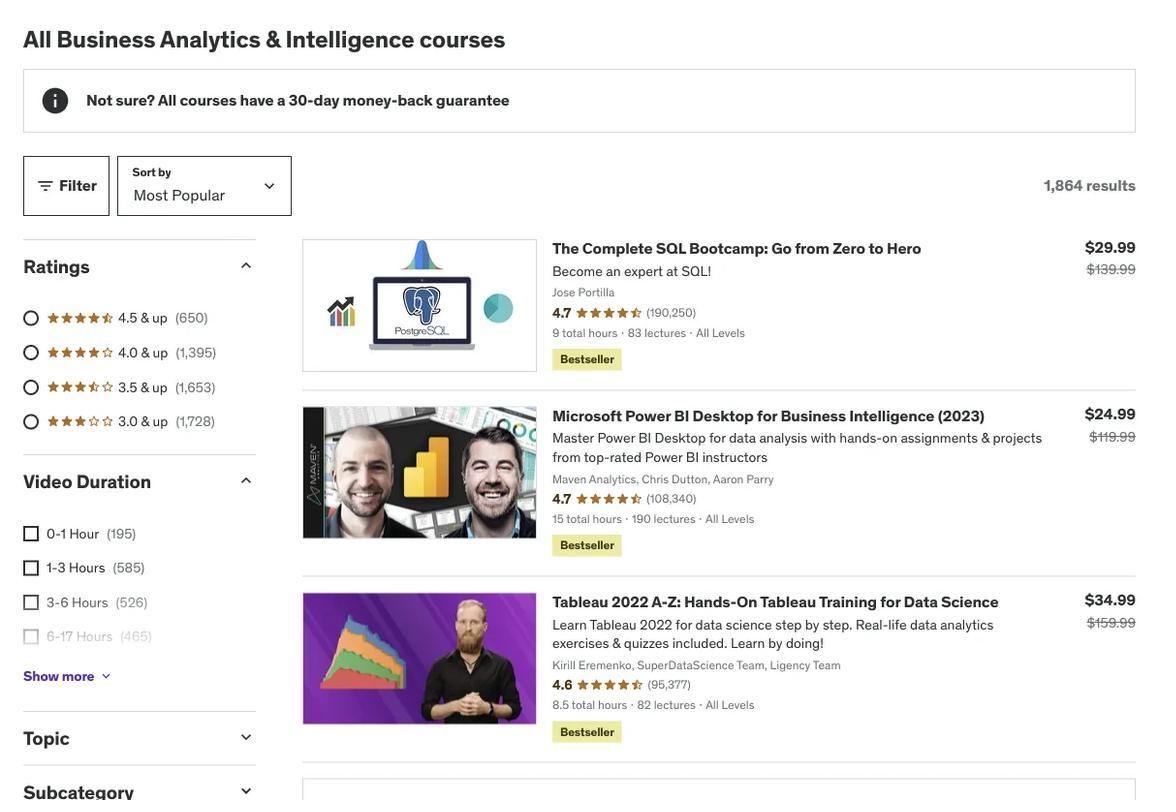 Task type: locate. For each thing, give the bounding box(es) containing it.
3.5 & up (1,653)
[[118, 378, 215, 396]]

courses up guarantee
[[419, 24, 505, 53]]

small image
[[236, 256, 256, 275], [236, 782, 256, 800]]

0 horizontal spatial for
[[757, 405, 777, 425]]

& right 3.0
[[141, 413, 149, 430]]

xsmall image for 0-
[[23, 526, 39, 542]]

0 horizontal spatial tableau
[[552, 592, 608, 612]]

business
[[56, 24, 156, 53], [781, 405, 846, 425]]

duration
[[76, 470, 151, 493]]

tableau
[[552, 592, 608, 612], [760, 592, 816, 612]]

& right the 4.5 on the top left of page
[[141, 309, 149, 327]]

xsmall image
[[23, 526, 39, 542], [23, 561, 39, 576], [23, 595, 39, 611], [23, 629, 39, 645]]

video duration
[[23, 470, 151, 493]]

xsmall image left 3-
[[23, 595, 39, 611]]

1 horizontal spatial courses
[[419, 24, 505, 53]]

data
[[904, 592, 938, 612]]

0 horizontal spatial business
[[56, 24, 156, 53]]

(526)
[[116, 594, 148, 611]]

hero
[[887, 238, 921, 258]]

& right 3.5 on the left top of page
[[141, 378, 149, 396]]

the complete sql bootcamp: go from zero to hero link
[[552, 238, 921, 258]]

1 vertical spatial small image
[[236, 782, 256, 800]]

4.0 & up (1,395)
[[118, 344, 216, 361]]

4 xsmall image from the top
[[23, 629, 39, 645]]

tableau right "on"
[[760, 592, 816, 612]]

up right 4.0
[[153, 344, 168, 361]]

small image
[[36, 176, 55, 196], [236, 471, 256, 490], [236, 728, 256, 747]]

hours
[[69, 559, 105, 576], [72, 594, 108, 611], [76, 628, 113, 645], [71, 663, 107, 680]]

0 horizontal spatial all
[[23, 24, 51, 53]]

video
[[23, 470, 72, 493]]

not sure? all courses have a 30-day money-back guarantee
[[86, 90, 510, 110]]

up right 3.5 on the left top of page
[[152, 378, 168, 396]]

1-3 hours (585)
[[47, 559, 145, 576]]

xsmall image for 3-
[[23, 595, 39, 611]]

xsmall image left 0-
[[23, 526, 39, 542]]

3 up from the top
[[152, 378, 168, 396]]

& for 3.5 & up (1,653)
[[141, 378, 149, 396]]

& for 4.5 & up (650)
[[141, 309, 149, 327]]

up for 4.0 & up
[[153, 344, 168, 361]]

1,864 results status
[[1044, 176, 1136, 195]]

1 vertical spatial small image
[[236, 471, 256, 490]]

2022
[[612, 592, 648, 612]]

&
[[266, 24, 280, 53], [141, 309, 149, 327], [141, 344, 149, 361], [141, 378, 149, 396], [141, 413, 149, 430]]

show more
[[23, 667, 94, 685]]

1 vertical spatial all
[[158, 90, 176, 110]]

17+
[[47, 663, 68, 680]]

1 vertical spatial for
[[880, 592, 901, 612]]

ratings
[[23, 255, 90, 278]]

all business analytics & intelligence courses
[[23, 24, 505, 53]]

intelligence
[[285, 24, 414, 53], [849, 405, 935, 425]]

tableau 2022 a-z: hands-on tableau training for data science link
[[552, 592, 999, 612]]

1 vertical spatial intelligence
[[849, 405, 935, 425]]

17
[[60, 628, 73, 645]]

3.0 & up (1,728)
[[118, 413, 215, 430]]

up for 3.5 & up
[[152, 378, 168, 396]]

$24.99
[[1085, 404, 1136, 424]]

courses left have
[[180, 90, 237, 110]]

sure?
[[116, 90, 155, 110]]

1 xsmall image from the top
[[23, 526, 39, 542]]

0 vertical spatial small image
[[236, 256, 256, 275]]

more
[[62, 667, 94, 685]]

3.5
[[118, 378, 137, 396]]

business up "not"
[[56, 24, 156, 53]]

& for 4.0 & up (1,395)
[[141, 344, 149, 361]]

power
[[625, 405, 671, 425]]

(1,653)
[[175, 378, 215, 396]]

results
[[1086, 176, 1136, 195]]

small image for topic
[[236, 728, 256, 747]]

2 tableau from the left
[[760, 592, 816, 612]]

ratings button
[[23, 255, 221, 278]]

hours for 1-3 hours
[[69, 559, 105, 576]]

0 vertical spatial all
[[23, 24, 51, 53]]

2 xsmall image from the top
[[23, 561, 39, 576]]

for
[[757, 405, 777, 425], [880, 592, 901, 612]]

intelligence left (2023)
[[849, 405, 935, 425]]

3 xsmall image from the top
[[23, 595, 39, 611]]

xsmall image for 6-
[[23, 629, 39, 645]]

up
[[152, 309, 168, 327], [153, 344, 168, 361], [152, 378, 168, 396], [153, 413, 168, 430]]

microsoft power bi desktop for business intelligence (2023) link
[[552, 405, 985, 425]]

17+ hours
[[47, 663, 107, 680]]

z:
[[667, 592, 681, 612]]

6
[[60, 594, 68, 611]]

$34.99 $159.99
[[1085, 590, 1136, 631]]

xsmall image
[[98, 668, 114, 684]]

1 vertical spatial courses
[[180, 90, 237, 110]]

up right 3.0
[[153, 413, 168, 430]]

for right the desktop
[[757, 405, 777, 425]]

1 horizontal spatial business
[[781, 405, 846, 425]]

4 up from the top
[[153, 413, 168, 430]]

business right the desktop
[[781, 405, 846, 425]]

small image inside filter button
[[36, 176, 55, 196]]

2 up from the top
[[153, 344, 168, 361]]

2 vertical spatial small image
[[236, 728, 256, 747]]

(650)
[[175, 309, 208, 327]]

0 vertical spatial for
[[757, 405, 777, 425]]

0 vertical spatial small image
[[36, 176, 55, 196]]

for left data
[[880, 592, 901, 612]]

money-
[[343, 90, 397, 110]]

all
[[23, 24, 51, 53], [158, 90, 176, 110]]

zero
[[833, 238, 865, 258]]

(2023)
[[938, 405, 985, 425]]

courses
[[419, 24, 505, 53], [180, 90, 237, 110]]

xsmall image left 1-
[[23, 561, 39, 576]]

xsmall image left 6-
[[23, 629, 39, 645]]

0 vertical spatial intelligence
[[285, 24, 414, 53]]

1 horizontal spatial all
[[158, 90, 176, 110]]

microsoft
[[552, 405, 622, 425]]

0 horizontal spatial intelligence
[[285, 24, 414, 53]]

4.5 & up (650)
[[118, 309, 208, 327]]

& for 3.0 & up (1,728)
[[141, 413, 149, 430]]

a-
[[651, 592, 667, 612]]

training
[[819, 592, 877, 612]]

tableau left 2022
[[552, 592, 608, 612]]

1 horizontal spatial intelligence
[[849, 405, 935, 425]]

0 horizontal spatial courses
[[180, 90, 237, 110]]

topic
[[23, 727, 69, 750]]

1 up from the top
[[152, 309, 168, 327]]

intelligence up money-
[[285, 24, 414, 53]]

1 horizontal spatial tableau
[[760, 592, 816, 612]]

hour
[[69, 525, 99, 542]]

up left (650)
[[152, 309, 168, 327]]

$139.99
[[1087, 261, 1136, 278]]

& right 4.0
[[141, 344, 149, 361]]

1 horizontal spatial for
[[880, 592, 901, 612]]



Task type: vqa. For each thing, say whether or not it's contained in the screenshot.
anyone
no



Task type: describe. For each thing, give the bounding box(es) containing it.
3.0
[[118, 413, 138, 430]]

6-
[[47, 628, 60, 645]]

filter button
[[23, 156, 109, 216]]

to
[[869, 238, 884, 258]]

(465)
[[120, 628, 152, 645]]

0-
[[47, 525, 61, 542]]

back
[[397, 90, 433, 110]]

(585)
[[113, 559, 145, 576]]

1,864 results
[[1044, 176, 1136, 195]]

$159.99
[[1087, 614, 1136, 631]]

4.5
[[118, 309, 137, 327]]

1 vertical spatial business
[[781, 405, 846, 425]]

bi
[[674, 405, 689, 425]]

up for 4.5 & up
[[152, 309, 168, 327]]

hands-
[[684, 592, 737, 612]]

(195)
[[107, 525, 136, 542]]

bootcamp:
[[689, 238, 768, 258]]

6-17 hours (465)
[[47, 628, 152, 645]]

up for 3.0 & up
[[153, 413, 168, 430]]

1
[[61, 525, 66, 542]]

& up a
[[266, 24, 280, 53]]

show more button
[[23, 657, 114, 696]]

$29.99 $139.99
[[1085, 237, 1136, 278]]

$24.99 $119.99
[[1085, 404, 1136, 445]]

have
[[240, 90, 274, 110]]

go
[[771, 238, 792, 258]]

0 vertical spatial courses
[[419, 24, 505, 53]]

4.0
[[118, 344, 138, 361]]

1 small image from the top
[[236, 256, 256, 275]]

2 small image from the top
[[236, 782, 256, 800]]

from
[[795, 238, 829, 258]]

small image for video duration
[[236, 471, 256, 490]]

on
[[737, 592, 757, 612]]

show
[[23, 667, 59, 685]]

1,864
[[1044, 176, 1083, 195]]

filter
[[59, 176, 97, 195]]

xsmall image for 1-
[[23, 561, 39, 576]]

sql
[[656, 238, 686, 258]]

0 vertical spatial business
[[56, 24, 156, 53]]

a
[[277, 90, 285, 110]]

the
[[552, 238, 579, 258]]

1-
[[47, 559, 58, 576]]

tableau 2022 a-z: hands-on tableau training for data science
[[552, 592, 999, 612]]

30-
[[289, 90, 314, 110]]

analytics
[[160, 24, 261, 53]]

desktop
[[692, 405, 754, 425]]

$34.99
[[1085, 590, 1136, 610]]

topic button
[[23, 727, 221, 750]]

not
[[86, 90, 112, 110]]

$29.99
[[1085, 237, 1136, 257]]

0-1 hour (195)
[[47, 525, 136, 542]]

complete
[[582, 238, 653, 258]]

day
[[314, 90, 339, 110]]

hours for 3-6 hours
[[72, 594, 108, 611]]

3-
[[47, 594, 60, 611]]

(1,395)
[[176, 344, 216, 361]]

hours for 6-17 hours
[[76, 628, 113, 645]]

video duration button
[[23, 470, 221, 493]]

guarantee
[[436, 90, 510, 110]]

(1,728)
[[176, 413, 215, 430]]

the complete sql bootcamp: go from zero to hero
[[552, 238, 921, 258]]

microsoft power bi desktop for business intelligence (2023)
[[552, 405, 985, 425]]

3-6 hours (526)
[[47, 594, 148, 611]]

science
[[941, 592, 999, 612]]

$119.99
[[1089, 428, 1136, 445]]

3
[[58, 559, 66, 576]]

1 tableau from the left
[[552, 592, 608, 612]]



